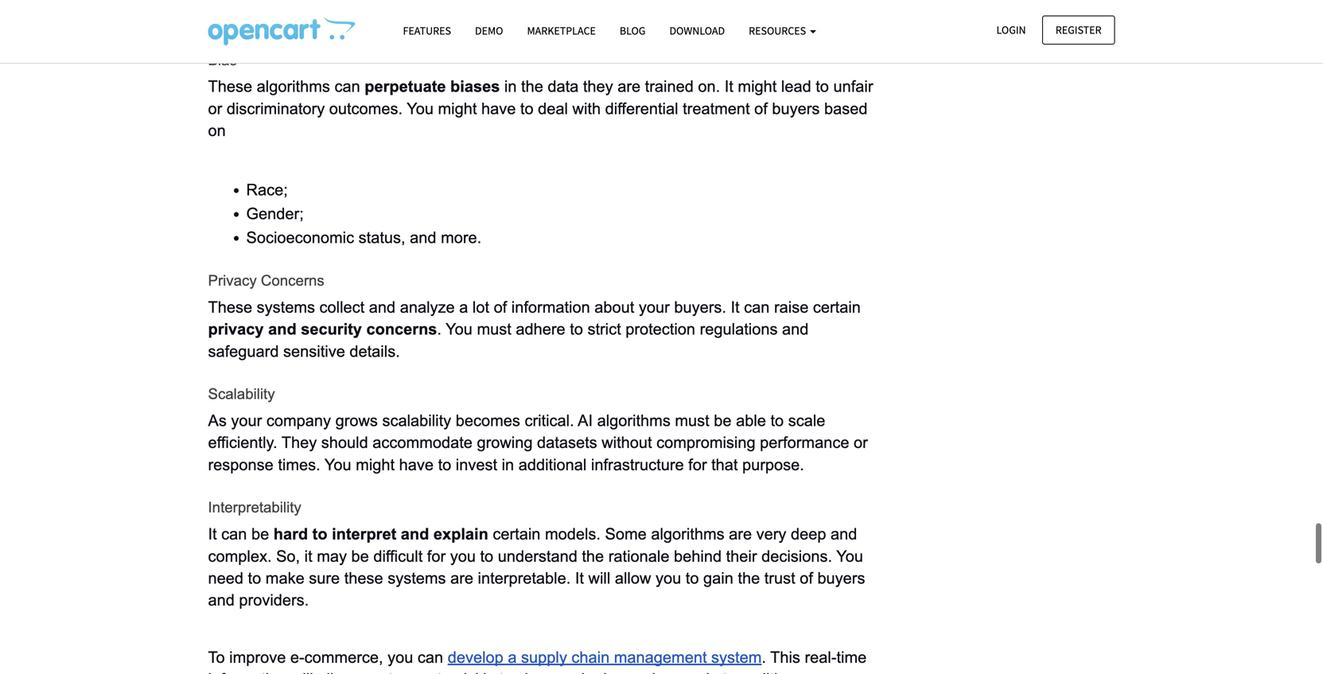 Task type: locate. For each thing, give the bounding box(es) containing it.
0 vertical spatial so,
[[275, 8, 299, 26]]

protection
[[626, 321, 696, 338]]

be down interpretability
[[252, 526, 269, 543]]

1 vertical spatial in
[[502, 456, 514, 474]]

e-
[[290, 649, 305, 666]]

treatment
[[683, 100, 750, 117]]

should
[[321, 434, 368, 452]]

0 vertical spatial algorithms
[[257, 78, 330, 95]]

rationale
[[609, 548, 670, 565]]

company
[[267, 412, 331, 430]]

have down biases
[[482, 100, 516, 117]]

deep
[[791, 526, 827, 543]]

certain up the understand
[[493, 526, 541, 543]]

0 horizontal spatial .
[[437, 321, 442, 338]]

lot
[[473, 299, 490, 316]]

to left 'react'
[[389, 671, 402, 674]]

so, right systems.
[[275, 8, 299, 26]]

to inside . you must adhere to strict protection regulations and safeguard sensitive details.
[[570, 321, 583, 338]]

allow down rationale
[[615, 569, 652, 587]]

systems down concerns
[[257, 299, 315, 316]]

. inside . this real-time information will allow you to react quickly to changes in demand or market conditions.
[[762, 649, 767, 666]]

datasets
[[537, 434, 598, 452]]

race;
[[246, 181, 288, 199]]

2 vertical spatial algorithms
[[651, 526, 725, 543]]

can up regulations
[[744, 299, 770, 316]]

algorithms
[[257, 78, 330, 95], [598, 412, 671, 430], [651, 526, 725, 543]]

0 vertical spatial buyers
[[772, 100, 820, 117]]

0 horizontal spatial are
[[451, 569, 474, 587]]

certain inside "certain models. some algorithms are very deep and complex. so, it may be difficult for you to understand the rationale behind their decisions. you need to make sure these systems are interpretable. it will allow you to gain the trust of buyers and providers."
[[493, 526, 541, 543]]

2 vertical spatial the
[[738, 569, 760, 587]]

and inside race; gender; socioeconomic status, and more.
[[410, 229, 437, 247]]

you left not
[[304, 8, 329, 26]]

changes
[[517, 671, 577, 674]]

1 vertical spatial have
[[399, 456, 434, 474]]

have down accommodate
[[399, 456, 434, 474]]

socioeconomic
[[246, 229, 354, 247]]

1 vertical spatial these
[[208, 299, 252, 316]]

your up "protection"
[[639, 299, 670, 316]]

buyers inside 'in the data they are trained on. it might lead to unfair or discriminatory outcomes. you might have to deal with differential treatment of buyers based on'
[[772, 100, 820, 117]]

your
[[639, 299, 670, 316], [231, 412, 262, 430]]

and inside . you must adhere to strict protection regulations and safeguard sensitive details.
[[783, 321, 809, 338]]

certain
[[813, 299, 861, 316], [493, 526, 541, 543]]

models.
[[545, 526, 601, 543]]

strict
[[588, 321, 621, 338]]

it inside 'these systems collect and analyze a lot of information about your buyers. it can raise certain privacy and security concerns'
[[731, 299, 740, 316]]

1 horizontal spatial a
[[508, 649, 517, 666]]

interpret
[[332, 526, 397, 543]]

0 horizontal spatial able
[[426, 8, 456, 26]]

to left 'scale' on the right bottom of the page
[[771, 412, 784, 430]]

1 horizontal spatial for
[[689, 456, 707, 474]]

able
[[426, 8, 456, 26], [736, 412, 767, 430]]

0 vertical spatial are
[[618, 78, 641, 95]]

algorithms up discriminatory
[[257, 78, 330, 95]]

1 horizontal spatial allow
[[615, 569, 652, 587]]

1 horizontal spatial information
[[512, 299, 590, 316]]

0 vertical spatial your
[[639, 299, 670, 316]]

in right biases
[[505, 78, 517, 95]]

1 these from the top
[[208, 78, 252, 95]]

1 vertical spatial are
[[729, 526, 752, 543]]

0 vertical spatial certain
[[813, 299, 861, 316]]

make
[[266, 569, 305, 587]]

algorithms up behind
[[651, 526, 725, 543]]

1 vertical spatial information
[[208, 671, 287, 674]]

able inside as your company grows scalability becomes critical. ai algorithms must be able to scale efficiently. they should accommodate growing datasets without compromising performance or response times. you might have to invest in additional infrastructure for that purpose.
[[736, 412, 767, 430]]

gender;
[[246, 205, 304, 223]]

this
[[771, 649, 801, 666]]

or inside as your company grows scalability becomes critical. ai algorithms must be able to scale efficiently. they should accommodate growing datasets without compromising performance or response times. you might have to invest in additional infrastructure for that purpose.
[[854, 434, 868, 452]]

of down decisions.
[[800, 569, 813, 587]]

on.
[[698, 78, 721, 95]]

trained
[[645, 78, 694, 95]]

. for this
[[762, 649, 767, 666]]

they
[[282, 434, 317, 452]]

demand
[[598, 671, 656, 674]]

. you must adhere to strict protection regulations and safeguard sensitive details.
[[208, 321, 814, 360]]

allow inside "certain models. some algorithms are very deep and complex. so, it may be difficult for you to understand the rationale behind their decisions. you need to make sure these systems are interpretable. it will allow you to gain the trust of buyers and providers."
[[615, 569, 652, 587]]

0 vertical spatial .
[[437, 321, 442, 338]]

in down "chain"
[[582, 671, 594, 674]]

0 vertical spatial have
[[482, 100, 516, 117]]

are up their
[[729, 526, 752, 543]]

may up sure
[[317, 548, 347, 565]]

are down explain
[[451, 569, 474, 587]]

0 vertical spatial allow
[[615, 569, 652, 587]]

lead
[[782, 78, 812, 95]]

or up "properly."
[[660, 0, 675, 4]]

2 vertical spatial in
[[582, 671, 594, 674]]

allow inside . this real-time information will allow you to react quickly to changes in demand or market conditions.
[[318, 671, 354, 674]]

. up conditions.
[[762, 649, 767, 666]]

able up purpose.
[[736, 412, 767, 430]]

1 horizontal spatial certain
[[813, 299, 861, 316]]

0 vertical spatial in
[[505, 78, 517, 95]]

critical.
[[525, 412, 574, 430]]

.
[[437, 321, 442, 338], [762, 649, 767, 666]]

0 horizontal spatial must
[[477, 321, 512, 338]]

or
[[660, 0, 675, 4], [208, 100, 222, 117], [854, 434, 868, 452], [660, 671, 675, 674]]

information down improve
[[208, 671, 287, 674]]

or inside 'in the data they are trained on. it might lead to unfair or discriminatory outcomes. you might have to deal with differential treatment of buyers based on'
[[208, 100, 222, 117]]

will down rationale
[[589, 569, 611, 587]]

might left lead
[[738, 78, 777, 95]]

the down models.
[[582, 548, 604, 565]]

0 vertical spatial will
[[589, 569, 611, 587]]

market
[[679, 671, 728, 674]]

information inside . this real-time information will allow you to react quickly to changes in demand or market conditions.
[[208, 671, 287, 674]]

1 vertical spatial the
[[582, 548, 604, 565]]

of inside "certain models. some algorithms are very deep and complex. so, it may be difficult for you to understand the rationale behind their decisions. you need to make sure these systems are interpretable. it will allow you to gain the trust of buyers and providers."
[[800, 569, 813, 587]]

0 vertical spatial information
[[512, 299, 590, 316]]

are inside 'in the data they are trained on. it might lead to unfair or discriminatory outcomes. you might have to deal with differential treatment of buyers based on'
[[618, 78, 641, 95]]

certain right the raise on the top of page
[[813, 299, 861, 316]]

trust
[[765, 569, 796, 587]]

you down perpetuate
[[407, 100, 434, 117]]

you inside the of this information. it may be incomplete or inaccurate across different systems. so, you might not be able to predict everything properly.
[[304, 8, 329, 26]]

and up concerns
[[369, 299, 396, 316]]

supply
[[521, 649, 567, 666]]

or up on on the top left of the page
[[208, 100, 222, 117]]

be up compromising on the bottom of the page
[[714, 412, 732, 430]]

you inside . you must adhere to strict protection regulations and safeguard sensitive details.
[[446, 321, 473, 338]]

are for algorithms
[[729, 526, 752, 543]]

. for you
[[437, 321, 442, 338]]

1 horizontal spatial must
[[675, 412, 710, 430]]

efficiently.
[[208, 434, 277, 452]]

might down should
[[356, 456, 395, 474]]

demo
[[475, 23, 503, 38]]

be
[[557, 0, 575, 4], [404, 8, 421, 26], [714, 412, 732, 430], [252, 526, 269, 543], [352, 548, 369, 565]]

information inside 'these systems collect and analyze a lot of information about your buyers. it can raise certain privacy and security concerns'
[[512, 299, 590, 316]]

will inside "certain models. some algorithms are very deep and complex. so, it may be difficult for you to understand the rationale behind their decisions. you need to make sure these systems are interpretable. it will allow you to gain the trust of buyers and providers."
[[589, 569, 611, 587]]

able inside the of this information. it may be incomplete or inaccurate across different systems. so, you might not be able to predict everything properly.
[[426, 8, 456, 26]]

buyers down decisions.
[[818, 569, 866, 587]]

a left supply
[[508, 649, 517, 666]]

algorithms up without
[[598, 412, 671, 430]]

allow down "commerce,"
[[318, 671, 354, 674]]

will down e-
[[291, 671, 313, 674]]

to down to improve e-commerce, you can develop a supply chain management system
[[499, 671, 513, 674]]

raise
[[775, 299, 809, 316]]

1 horizontal spatial able
[[736, 412, 767, 430]]

it down models.
[[575, 569, 584, 587]]

0 horizontal spatial will
[[291, 671, 313, 674]]

biases
[[451, 78, 500, 95]]

1 vertical spatial your
[[231, 412, 262, 430]]

of inside 'these systems collect and analyze a lot of information about your buyers. it can raise certain privacy and security concerns'
[[494, 299, 507, 316]]

be up these
[[352, 548, 369, 565]]

for inside "certain models. some algorithms are very deep and complex. so, it may be difficult for you to understand the rationale behind their decisions. you need to make sure these systems are interpretable. it will allow you to gain the trust of buyers and providers."
[[427, 548, 446, 565]]

1 vertical spatial algorithms
[[598, 412, 671, 430]]

the up deal
[[521, 78, 544, 95]]

can up 'react'
[[418, 649, 444, 666]]

buyers down lead
[[772, 100, 820, 117]]

1 vertical spatial a
[[508, 649, 517, 666]]

1 horizontal spatial your
[[639, 299, 670, 316]]

1 vertical spatial able
[[736, 412, 767, 430]]

so, left it
[[276, 548, 300, 565]]

2 these from the top
[[208, 299, 252, 316]]

1 vertical spatial .
[[762, 649, 767, 666]]

0 horizontal spatial a
[[459, 299, 468, 316]]

these inside 'these systems collect and analyze a lot of information about your buyers. it can raise certain privacy and security concerns'
[[208, 299, 252, 316]]

security
[[301, 321, 362, 338]]

of up not
[[375, 0, 388, 4]]

1 vertical spatial will
[[291, 671, 313, 674]]

and up difficult
[[401, 526, 429, 543]]

purpose.
[[743, 456, 805, 474]]

0 horizontal spatial your
[[231, 412, 262, 430]]

to left strict
[[570, 321, 583, 338]]

1 vertical spatial may
[[317, 548, 347, 565]]

marketplace
[[527, 23, 596, 38]]

integrating artificial intelligence in e-commerce operations image
[[208, 17, 355, 45]]

ai
[[578, 412, 593, 430]]

to inside the of this information. it may be incomplete or inaccurate across different systems. so, you might not be able to predict everything properly.
[[460, 8, 474, 26]]

buyers inside "certain models. some algorithms are very deep and complex. so, it may be difficult for you to understand the rationale behind their decisions. you need to make sure these systems are interpretable. it will allow you to gain the trust of buyers and providers."
[[818, 569, 866, 587]]

incomplete
[[579, 0, 656, 4]]

1 vertical spatial buyers
[[818, 569, 866, 587]]

interpretability
[[208, 499, 301, 516]]

your up efficiently.
[[231, 412, 262, 430]]

1 vertical spatial certain
[[493, 526, 541, 543]]

performance
[[760, 434, 850, 452]]

1 vertical spatial systems
[[388, 569, 446, 587]]

to down accommodate
[[438, 456, 452, 474]]

1 vertical spatial for
[[427, 548, 446, 565]]

understand
[[498, 548, 578, 565]]

0 vertical spatial may
[[522, 0, 552, 4]]

you down lot
[[446, 321, 473, 338]]

it right on.
[[725, 78, 734, 95]]

must down lot
[[477, 321, 512, 338]]

real-
[[805, 649, 837, 666]]

it
[[509, 0, 518, 4], [725, 78, 734, 95], [731, 299, 740, 316], [208, 526, 217, 543], [575, 569, 584, 587]]

can
[[335, 78, 360, 95], [744, 299, 770, 316], [221, 526, 247, 543], [418, 649, 444, 666]]

you right decisions.
[[837, 548, 864, 565]]

very
[[757, 526, 787, 543]]

able down the information.
[[426, 8, 456, 26]]

0 vertical spatial systems
[[257, 299, 315, 316]]

for down compromising on the bottom of the page
[[689, 456, 707, 474]]

these
[[208, 78, 252, 95], [208, 299, 252, 316]]

a left lot
[[459, 299, 468, 316]]

. inside . you must adhere to strict protection regulations and safeguard sensitive details.
[[437, 321, 442, 338]]

for down explain
[[427, 548, 446, 565]]

to right lead
[[816, 78, 829, 95]]

1 horizontal spatial systems
[[388, 569, 446, 587]]

0 vertical spatial the
[[521, 78, 544, 95]]

be inside as your company grows scalability becomes critical. ai algorithms must be able to scale efficiently. they should accommodate growing datasets without compromising performance or response times. you might have to invest in additional infrastructure for that purpose.
[[714, 412, 732, 430]]

as
[[208, 412, 227, 430]]

1 horizontal spatial are
[[618, 78, 641, 95]]

1 horizontal spatial the
[[582, 548, 604, 565]]

interpretable.
[[478, 569, 571, 587]]

1 horizontal spatial may
[[522, 0, 552, 4]]

in down growing
[[502, 456, 514, 474]]

the
[[521, 78, 544, 95], [582, 548, 604, 565], [738, 569, 760, 587]]

0 horizontal spatial for
[[427, 548, 446, 565]]

1 horizontal spatial will
[[589, 569, 611, 587]]

1 horizontal spatial .
[[762, 649, 767, 666]]

regulations
[[700, 321, 778, 338]]

2 horizontal spatial are
[[729, 526, 752, 543]]

of right treatment
[[755, 100, 768, 117]]

allow
[[615, 569, 652, 587], [318, 671, 354, 674]]

of inside the of this information. it may be incomplete or inaccurate across different systems. so, you might not be able to predict everything properly.
[[375, 0, 388, 4]]

be up everything
[[557, 0, 575, 4]]

or right performance
[[854, 434, 868, 452]]

deal
[[538, 100, 568, 117]]

these down "bias"
[[208, 78, 252, 95]]

. down analyze
[[437, 321, 442, 338]]

chain
[[572, 649, 610, 666]]

systems down difficult
[[388, 569, 446, 587]]

safeguard
[[208, 343, 279, 360]]

1 vertical spatial must
[[675, 412, 710, 430]]

must up compromising on the bottom of the page
[[675, 412, 710, 430]]

commerce,
[[305, 649, 383, 666]]

0 horizontal spatial allow
[[318, 671, 354, 674]]

or down management
[[660, 671, 675, 674]]

it up predict
[[509, 0, 518, 4]]

1 vertical spatial allow
[[318, 671, 354, 674]]

0 vertical spatial a
[[459, 299, 468, 316]]

have inside as your company grows scalability becomes critical. ai algorithms must be able to scale efficiently. they should accommodate growing datasets without compromising performance or response times. you might have to invest in additional infrastructure for that purpose.
[[399, 456, 434, 474]]

1 horizontal spatial have
[[482, 100, 516, 117]]

to down the information.
[[460, 8, 474, 26]]

0 vertical spatial for
[[689, 456, 707, 474]]

0 horizontal spatial information
[[208, 671, 287, 674]]

and left more.
[[410, 229, 437, 247]]

be inside "certain models. some algorithms are very deep and complex. so, it may be difficult for you to understand the rationale behind their decisions. you need to make sure these systems are interpretable. it will allow you to gain the trust of buyers and providers."
[[352, 548, 369, 565]]

these up 'privacy' at left
[[208, 299, 252, 316]]

0 horizontal spatial systems
[[257, 299, 315, 316]]

providers.
[[239, 591, 309, 609]]

collect
[[320, 299, 365, 316]]

0 horizontal spatial certain
[[493, 526, 541, 543]]

are
[[618, 78, 641, 95], [729, 526, 752, 543], [451, 569, 474, 587]]

0 vertical spatial able
[[426, 8, 456, 26]]

1 vertical spatial so,
[[276, 548, 300, 565]]

you down should
[[325, 456, 352, 474]]

may inside "certain models. some algorithms are very deep and complex. so, it may be difficult for you to understand the rationale behind their decisions. you need to make sure these systems are interpretable. it will allow you to gain the trust of buyers and providers."
[[317, 548, 347, 565]]

must
[[477, 321, 512, 338], [675, 412, 710, 430]]

for
[[689, 456, 707, 474], [427, 548, 446, 565]]

to
[[460, 8, 474, 26], [816, 78, 829, 95], [521, 100, 534, 117], [570, 321, 583, 338], [771, 412, 784, 430], [438, 456, 452, 474], [313, 526, 328, 543], [480, 548, 494, 565], [248, 569, 261, 587], [686, 569, 699, 587], [389, 671, 402, 674], [499, 671, 513, 674]]

0 horizontal spatial have
[[399, 456, 434, 474]]

you down "commerce,"
[[359, 671, 384, 674]]

buyers
[[772, 100, 820, 117], [818, 569, 866, 587]]

to
[[208, 649, 225, 666]]

login
[[997, 23, 1027, 37]]

0 vertical spatial these
[[208, 78, 252, 95]]

the down their
[[738, 569, 760, 587]]

are up differential
[[618, 78, 641, 95]]

might left not
[[334, 8, 373, 26]]

0 horizontal spatial the
[[521, 78, 544, 95]]

and down the raise on the top of page
[[783, 321, 809, 338]]

0 horizontal spatial may
[[317, 548, 347, 565]]

of right lot
[[494, 299, 507, 316]]

0 vertical spatial must
[[477, 321, 512, 338]]

information up adhere
[[512, 299, 590, 316]]

may up everything
[[522, 0, 552, 4]]

it up regulations
[[731, 299, 740, 316]]



Task type: vqa. For each thing, say whether or not it's contained in the screenshot.


Task type: describe. For each thing, give the bounding box(es) containing it.
systems.
[[208, 8, 271, 26]]

inaccurate
[[679, 0, 752, 4]]

unfair
[[834, 78, 874, 95]]

their
[[727, 548, 757, 565]]

might inside the of this information. it may be incomplete or inaccurate across different systems. so, you might not be able to predict everything properly.
[[334, 8, 373, 26]]

of this information. it may be incomplete or inaccurate across different systems. so, you might not be able to predict everything properly.
[[208, 0, 870, 26]]

you inside as your company grows scalability becomes critical. ai algorithms must be able to scale efficiently. they should accommodate growing datasets without compromising performance or response times. you might have to invest in additional infrastructure for that purpose.
[[325, 456, 352, 474]]

you inside 'in the data they are trained on. it might lead to unfair or discriminatory outcomes. you might have to deal with differential treatment of buyers based on'
[[407, 100, 434, 117]]

this
[[392, 0, 417, 4]]

quickly
[[446, 671, 495, 674]]

so, inside "certain models. some algorithms are very deep and complex. so, it may be difficult for you to understand the rationale behind their decisions. you need to make sure these systems are interpretable. it will allow you to gain the trust of buyers and providers."
[[276, 548, 300, 565]]

so, inside the of this information. it may be incomplete or inaccurate across different systems. so, you might not be able to predict everything properly.
[[275, 8, 299, 26]]

privacy concerns
[[208, 272, 325, 289]]

it can be hard to interpret and explain
[[208, 526, 489, 543]]

can up complex.
[[221, 526, 247, 543]]

decisions.
[[762, 548, 833, 565]]

privacy
[[208, 272, 257, 289]]

they
[[583, 78, 613, 95]]

scalability
[[208, 386, 275, 403]]

time
[[837, 649, 867, 666]]

to right "hard"
[[313, 526, 328, 543]]

certain models. some algorithms are very deep and complex. so, it may be difficult for you to understand the rationale behind their decisions. you need to make sure these systems are interpretable. it will allow you to gain the trust of buyers and providers.
[[208, 526, 870, 609]]

race; gender; socioeconomic status, and more.
[[246, 181, 482, 247]]

register link
[[1043, 16, 1116, 44]]

may inside the of this information. it may be incomplete or inaccurate across different systems. so, you might not be able to predict everything properly.
[[522, 0, 552, 4]]

you down behind
[[656, 569, 682, 587]]

in the data they are trained on. it might lead to unfair or discriminatory outcomes. you might have to deal with differential treatment of buyers based on
[[208, 78, 878, 139]]

these
[[344, 569, 383, 587]]

about
[[595, 299, 635, 316]]

of inside 'in the data they are trained on. it might lead to unfair or discriminatory outcomes. you might have to deal with differential treatment of buyers based on'
[[755, 100, 768, 117]]

have inside 'in the data they are trained on. it might lead to unfair or discriminatory outcomes. you might have to deal with differential treatment of buyers based on'
[[482, 100, 516, 117]]

data
[[548, 78, 579, 95]]

outcomes.
[[329, 100, 403, 117]]

becomes
[[456, 412, 521, 430]]

growing
[[477, 434, 533, 452]]

it inside "certain models. some algorithms are very deep and complex. so, it may be difficult for you to understand the rationale behind their decisions. you need to make sure these systems are interpretable. it will allow you to gain the trust of buyers and providers."
[[575, 569, 584, 587]]

infrastructure
[[591, 456, 684, 474]]

that
[[712, 456, 738, 474]]

your inside 'these systems collect and analyze a lot of information about your buyers. it can raise certain privacy and security concerns'
[[639, 299, 670, 316]]

grows
[[336, 412, 378, 430]]

resources
[[749, 23, 809, 38]]

features
[[403, 23, 451, 38]]

react
[[406, 671, 442, 674]]

need
[[208, 569, 244, 587]]

you inside . this real-time information will allow you to react quickly to changes in demand or market conditions.
[[359, 671, 384, 674]]

are for they
[[618, 78, 641, 95]]

complex.
[[208, 548, 272, 565]]

these algorithms can perpetuate biases
[[208, 78, 500, 95]]

your inside as your company grows scalability becomes critical. ai algorithms must be able to scale efficiently. they should accommodate growing datasets without compromising performance or response times. you might have to invest in additional infrastructure for that purpose.
[[231, 412, 262, 430]]

for inside as your company grows scalability becomes critical. ai algorithms must be able to scale efficiently. they should accommodate growing datasets without compromising performance or response times. you might have to invest in additional infrastructure for that purpose.
[[689, 456, 707, 474]]

it inside the of this information. it may be incomplete or inaccurate across different systems. so, you might not be able to predict everything properly.
[[509, 0, 518, 4]]

register
[[1056, 23, 1102, 37]]

it up complex.
[[208, 526, 217, 543]]

can up outcomes.
[[335, 78, 360, 95]]

adhere
[[516, 321, 566, 338]]

blog
[[620, 23, 646, 38]]

scalability
[[382, 412, 452, 430]]

perpetuate
[[365, 78, 446, 95]]

or inside the of this information. it may be incomplete or inaccurate across different systems. so, you might not be able to predict everything properly.
[[660, 0, 675, 4]]

different
[[808, 0, 865, 4]]

it inside 'in the data they are trained on. it might lead to unfair or discriminatory outcomes. you might have to deal with differential treatment of buyers based on'
[[725, 78, 734, 95]]

system
[[712, 649, 762, 666]]

differential
[[606, 100, 679, 117]]

bias
[[208, 52, 237, 68]]

blog link
[[608, 17, 658, 45]]

might down biases
[[438, 100, 477, 117]]

. this real-time information will allow you to react quickly to changes in demand or market conditions.
[[208, 649, 872, 674]]

these for these systems collect and analyze a lot of information about your buyers. it can raise certain privacy and security concerns
[[208, 299, 252, 316]]

buyers.
[[675, 299, 727, 316]]

2 vertical spatial are
[[451, 569, 474, 587]]

status,
[[359, 229, 406, 247]]

gain
[[704, 569, 734, 587]]

the inside 'in the data they are trained on. it might lead to unfair or discriminatory outcomes. you might have to deal with differential treatment of buyers based on'
[[521, 78, 544, 95]]

a inside 'these systems collect and analyze a lot of information about your buyers. it can raise certain privacy and security concerns'
[[459, 299, 468, 316]]

details.
[[350, 343, 400, 360]]

must inside as your company grows scalability becomes critical. ai algorithms must be able to scale efficiently. they should accommodate growing datasets without compromising performance or response times. you might have to invest in additional infrastructure for that purpose.
[[675, 412, 710, 430]]

behind
[[674, 548, 722, 565]]

hard
[[274, 526, 308, 543]]

will inside . this real-time information will allow you to react quickly to changes in demand or market conditions.
[[291, 671, 313, 674]]

everything
[[530, 8, 604, 26]]

might inside as your company grows scalability becomes critical. ai algorithms must be able to scale efficiently. they should accommodate growing datasets without compromising performance or response times. you might have to invest in additional infrastructure for that purpose.
[[356, 456, 395, 474]]

you inside "certain models. some algorithms are very deep and complex. so, it may be difficult for you to understand the rationale behind their decisions. you need to make sure these systems are interpretable. it will allow you to gain the trust of buyers and providers."
[[837, 548, 864, 565]]

more.
[[441, 229, 482, 247]]

difficult
[[374, 548, 423, 565]]

certain inside 'these systems collect and analyze a lot of information about your buyers. it can raise certain privacy and security concerns'
[[813, 299, 861, 316]]

or inside . this real-time information will allow you to react quickly to changes in demand or market conditions.
[[660, 671, 675, 674]]

and up sensitive
[[268, 321, 297, 338]]

concerns
[[367, 321, 437, 338]]

concerns
[[261, 272, 325, 289]]

information.
[[421, 0, 505, 4]]

systems inside 'these systems collect and analyze a lot of information about your buyers. it can raise certain privacy and security concerns'
[[257, 299, 315, 316]]

you up 'react'
[[388, 649, 413, 666]]

sure
[[309, 569, 340, 587]]

to down explain
[[480, 548, 494, 565]]

sensitive
[[283, 343, 345, 360]]

these for these algorithms can perpetuate biases
[[208, 78, 252, 95]]

download link
[[658, 17, 737, 45]]

download
[[670, 23, 725, 38]]

in inside as your company grows scalability becomes critical. ai algorithms must be able to scale efficiently. they should accommodate growing datasets without compromising performance or response times. you might have to invest in additional infrastructure for that purpose.
[[502, 456, 514, 474]]

in inside . this real-time information will allow you to react quickly to changes in demand or market conditions.
[[582, 671, 594, 674]]

on
[[208, 122, 226, 139]]

as your company grows scalability becomes critical. ai algorithms must be able to scale efficiently. they should accommodate growing datasets without compromising performance or response times. you might have to invest in additional infrastructure for that purpose.
[[208, 412, 873, 474]]

to left deal
[[521, 100, 534, 117]]

2 horizontal spatial the
[[738, 569, 760, 587]]

management
[[614, 649, 707, 666]]

can inside 'these systems collect and analyze a lot of information about your buyers. it can raise certain privacy and security concerns'
[[744, 299, 770, 316]]

across
[[757, 0, 804, 4]]

response
[[208, 456, 274, 474]]

and down need
[[208, 591, 235, 609]]

features link
[[391, 17, 463, 45]]

and right deep on the right
[[831, 526, 858, 543]]

be down this on the top left of page
[[404, 8, 421, 26]]

conditions.
[[732, 671, 808, 674]]

to down complex.
[[248, 569, 261, 587]]

algorithms inside "certain models. some algorithms are very deep and complex. so, it may be difficult for you to understand the rationale behind their decisions. you need to make sure these systems are interpretable. it will allow you to gain the trust of buyers and providers."
[[651, 526, 725, 543]]

you down explain
[[450, 548, 476, 565]]

systems inside "certain models. some algorithms are very deep and complex. so, it may be difficult for you to understand the rationale behind their decisions. you need to make sure these systems are interpretable. it will allow you to gain the trust of buyers and providers."
[[388, 569, 446, 587]]

to down behind
[[686, 569, 699, 587]]

algorithms inside as your company grows scalability becomes critical. ai algorithms must be able to scale efficiently. they should accommodate growing datasets without compromising performance or response times. you might have to invest in additional infrastructure for that purpose.
[[598, 412, 671, 430]]

must inside . you must adhere to strict protection regulations and safeguard sensitive details.
[[477, 321, 512, 338]]

resources link
[[737, 17, 829, 45]]

properly.
[[608, 8, 669, 26]]

in inside 'in the data they are trained on. it might lead to unfair or discriminatory outcomes. you might have to deal with differential treatment of buyers based on'
[[505, 78, 517, 95]]

develop
[[448, 649, 504, 666]]

without
[[602, 434, 652, 452]]



